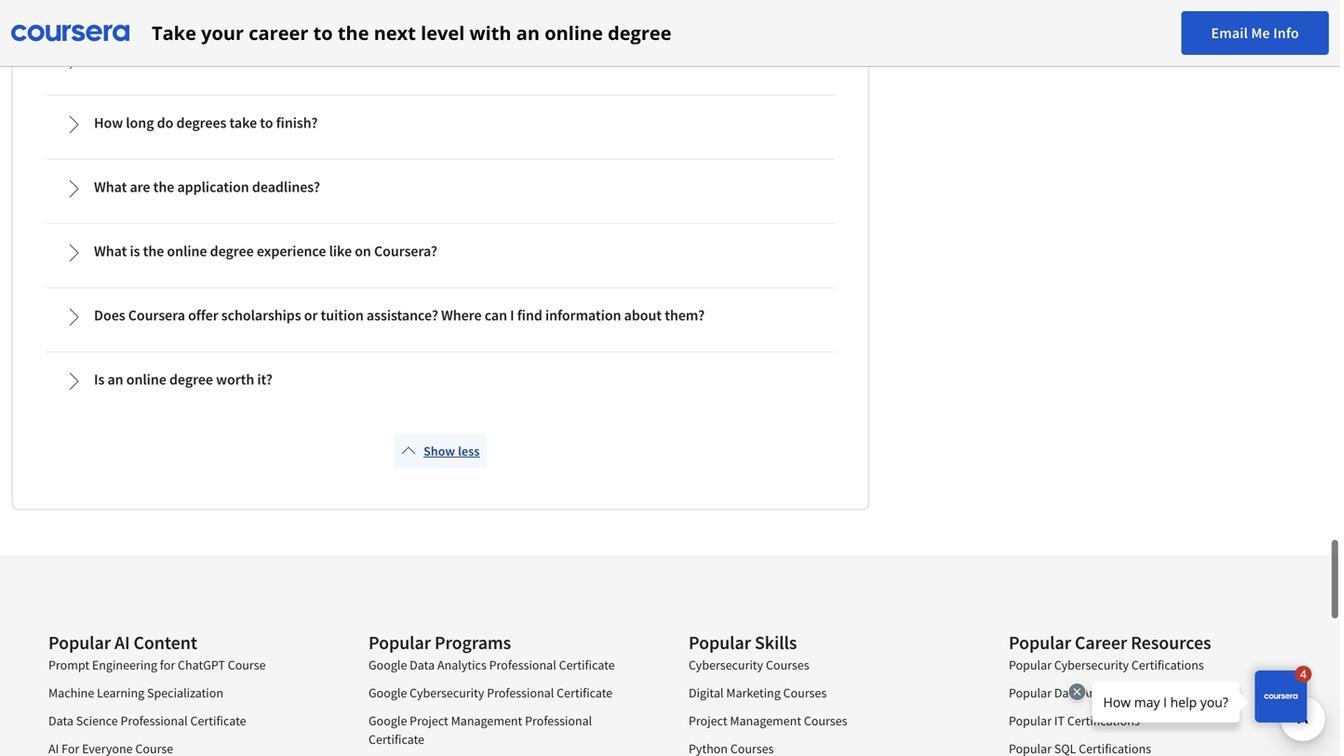 Task type: locate. For each thing, give the bounding box(es) containing it.
3 google from the top
[[369, 713, 407, 730]]

i inside "does coursera offer scholarships or tuition assistance? where can i find information about them?" dropdown button
[[510, 306, 514, 325]]

like
[[329, 242, 352, 261]]

0 vertical spatial courses
[[766, 657, 809, 674]]

analytics for certifications
[[1082, 685, 1131, 702]]

0 vertical spatial an
[[516, 20, 540, 46]]

popular for popular cybersecurity certifications
[[1009, 657, 1052, 674]]

what left the are
[[94, 178, 127, 196]]

can
[[94, 49, 118, 68]]

analytics down popular cybersecurity certifications
[[1082, 685, 1131, 702]]

0 horizontal spatial cybersecurity
[[410, 685, 484, 702]]

where
[[441, 306, 482, 325]]

list containing prompt engineering for chatgpt course
[[48, 656, 315, 757]]

0 vertical spatial google
[[369, 657, 407, 674]]

2 management from the left
[[730, 713, 801, 730]]

project management courses link
[[689, 713, 847, 730]]

list item down data science professional certificate link
[[48, 740, 315, 757]]

0 horizontal spatial management
[[451, 713, 522, 730]]

science
[[76, 713, 118, 730]]

popular data analytics certifications link
[[1009, 685, 1206, 702]]

in
[[400, 49, 412, 68]]

0 vertical spatial i
[[121, 49, 126, 68]]

list for popular career resources
[[1009, 656, 1275, 757]]

popular for popular programs
[[369, 631, 431, 655]]

certifications
[[1131, 657, 1204, 674], [1134, 685, 1206, 702], [1067, 713, 1140, 730]]

take right can
[[128, 49, 156, 68]]

management
[[451, 713, 522, 730], [730, 713, 801, 730]]

0 horizontal spatial project
[[410, 713, 448, 730]]

an
[[516, 20, 540, 46], [107, 370, 123, 389]]

cybersecurity
[[689, 657, 763, 674], [1054, 657, 1129, 674], [410, 685, 484, 702]]

for
[[160, 657, 175, 674]]

resources
[[1131, 631, 1211, 655]]

courses down digital marketing courses link
[[804, 713, 847, 730]]

do
[[157, 114, 173, 132]]

1 management from the left
[[451, 713, 522, 730]]

professional up google cybersecurity professional certificate
[[489, 657, 556, 674]]

list
[[43, 0, 838, 412], [48, 656, 315, 757], [369, 656, 635, 757], [689, 656, 955, 757], [1009, 656, 1275, 757]]

list for popular programs
[[369, 656, 635, 757]]

cybersecurity up google project management professional certificate link
[[410, 685, 484, 702]]

project down digital
[[689, 713, 727, 730]]

take
[[128, 49, 156, 68], [229, 114, 257, 132]]

how long do degrees take to finish?
[[94, 114, 318, 132]]

popular for popular ai content
[[48, 631, 111, 655]]

professional
[[489, 657, 556, 674], [487, 685, 554, 702], [121, 713, 188, 730], [525, 713, 592, 730]]

list containing cybersecurity courses
[[689, 656, 955, 757]]

0 horizontal spatial an
[[107, 370, 123, 389]]

popular left career
[[1009, 631, 1071, 655]]

2 horizontal spatial list item
[[1009, 740, 1275, 757]]

machine
[[48, 685, 94, 702]]

2 what from the top
[[94, 242, 127, 261]]

what is the online degree experience like on coursera?
[[94, 242, 437, 261]]

1 vertical spatial an
[[107, 370, 123, 389]]

1 horizontal spatial i
[[510, 306, 514, 325]]

what are the application deadlines?
[[94, 178, 320, 196]]

cybersecurity down popular skills
[[689, 657, 763, 674]]

0 horizontal spatial to
[[260, 114, 273, 132]]

1 horizontal spatial cybersecurity
[[689, 657, 763, 674]]

google for google cybersecurity professional certificate
[[369, 685, 407, 702]]

cybersecurity courses link
[[689, 657, 809, 674]]

popular ai content
[[48, 631, 197, 655]]

management down digital marketing courses link
[[730, 713, 801, 730]]

0 horizontal spatial list item
[[48, 740, 315, 757]]

1 horizontal spatial to
[[313, 20, 333, 46]]

popular for popular career resources
[[1009, 631, 1071, 655]]

professional down google cybersecurity professional certificate link
[[525, 713, 592, 730]]

certificate
[[559, 657, 615, 674], [557, 685, 613, 702], [190, 713, 246, 730], [369, 731, 424, 748]]

1 vertical spatial what
[[94, 242, 127, 261]]

0 vertical spatial certifications
[[1131, 657, 1204, 674]]

1 project from the left
[[410, 713, 448, 730]]

list containing google data analytics professional certificate
[[369, 656, 635, 757]]

1 horizontal spatial project
[[689, 713, 727, 730]]

list for popular ai content
[[48, 656, 315, 757]]

offer
[[188, 306, 218, 325]]

popular programs
[[369, 631, 511, 655]]

courses down skills
[[766, 657, 809, 674]]

analytics
[[437, 657, 487, 674], [1082, 685, 1131, 702]]

an right 'with'
[[516, 20, 540, 46]]

1 vertical spatial data
[[1054, 685, 1079, 702]]

1 list item from the left
[[48, 740, 315, 757]]

popular up 'popular it certifications'
[[1009, 657, 1052, 674]]

0 vertical spatial data
[[410, 657, 435, 674]]

your
[[201, 20, 244, 46]]

to left finish?
[[260, 114, 273, 132]]

list item for ai
[[48, 740, 315, 757]]

what is the online degree experience like on coursera? button
[[49, 227, 832, 277]]

courses up "project management courses"
[[783, 685, 827, 702]]

what left is
[[94, 242, 127, 261]]

0 horizontal spatial analytics
[[437, 657, 487, 674]]

footer containing popular ai content
[[0, 556, 1340, 757]]

popular left it
[[1009, 713, 1052, 730]]

degree inside can i take online degree courses from anywhere in the world? dropdown button
[[202, 49, 246, 68]]

popular cybersecurity certifications
[[1009, 657, 1204, 674]]

specialization
[[147, 685, 223, 702]]

2 list item from the left
[[689, 740, 955, 757]]

popular
[[48, 631, 111, 655], [369, 631, 431, 655], [689, 631, 751, 655], [1009, 631, 1071, 655], [1009, 657, 1052, 674], [1009, 685, 1052, 702], [1009, 713, 1052, 730]]

long
[[126, 114, 154, 132]]

data down popular programs
[[410, 657, 435, 674]]

1 horizontal spatial analytics
[[1082, 685, 1131, 702]]

worth
[[216, 370, 254, 389]]

1 google from the top
[[369, 657, 407, 674]]

list item down the popular data analytics certifications link
[[1009, 740, 1275, 757]]

email
[[1211, 24, 1248, 42]]

cybersecurity down career
[[1054, 657, 1129, 674]]

popular up popular it certifications link
[[1009, 685, 1052, 702]]

2 horizontal spatial data
[[1054, 685, 1079, 702]]

analytics down 'programs'
[[437, 657, 487, 674]]

1 horizontal spatial data
[[410, 657, 435, 674]]

the up anywhere
[[338, 20, 369, 46]]

take right degrees
[[229, 114, 257, 132]]

2 vertical spatial certifications
[[1067, 713, 1140, 730]]

0 horizontal spatial i
[[121, 49, 126, 68]]

assistance?
[[367, 306, 438, 325]]

it
[[1054, 713, 1065, 730]]

3 list item from the left
[[1009, 740, 1275, 757]]

1 vertical spatial google
[[369, 685, 407, 702]]

2 google from the top
[[369, 685, 407, 702]]

data up it
[[1054, 685, 1079, 702]]

0 vertical spatial what
[[94, 178, 127, 196]]

is
[[130, 242, 140, 261]]

cybersecurity courses
[[689, 657, 809, 674]]

degrees
[[176, 114, 227, 132]]

1 what from the top
[[94, 178, 127, 196]]

1 vertical spatial courses
[[783, 685, 827, 702]]

course
[[228, 657, 266, 674]]

popular for popular data analytics certifications
[[1009, 685, 1052, 702]]

2 vertical spatial courses
[[804, 713, 847, 730]]

how long do degrees take to finish? button
[[49, 99, 832, 149]]

information
[[545, 306, 621, 325]]

2 horizontal spatial cybersecurity
[[1054, 657, 1129, 674]]

level
[[421, 20, 465, 46]]

show
[[423, 443, 455, 460]]

1 vertical spatial take
[[229, 114, 257, 132]]

1 vertical spatial to
[[260, 114, 273, 132]]

2 vertical spatial data
[[48, 713, 73, 730]]

to up from on the top
[[313, 20, 333, 46]]

list item down "project management courses"
[[689, 740, 955, 757]]

machine learning specialization
[[48, 685, 223, 702]]

1 vertical spatial analytics
[[1082, 685, 1131, 702]]

an right is
[[107, 370, 123, 389]]

the right is
[[143, 242, 164, 261]]

analytics for professional
[[437, 657, 487, 674]]

what for what is the online degree experience like on coursera?
[[94, 242, 127, 261]]

deadlines?
[[252, 178, 320, 196]]

project down google cybersecurity professional certificate
[[410, 713, 448, 730]]

0 vertical spatial analytics
[[437, 657, 487, 674]]

1 horizontal spatial an
[[516, 20, 540, 46]]

i
[[121, 49, 126, 68], [510, 306, 514, 325]]

how
[[94, 114, 123, 132]]

0 horizontal spatial data
[[48, 713, 73, 730]]

data down machine
[[48, 713, 73, 730]]

management down google cybersecurity professional certificate
[[451, 713, 522, 730]]

prompt engineering for chatgpt course link
[[48, 657, 266, 674]]

1 horizontal spatial list item
[[689, 740, 955, 757]]

1 horizontal spatial management
[[730, 713, 801, 730]]

data for popular
[[1054, 685, 1079, 702]]

google inside google project management professional certificate
[[369, 713, 407, 730]]

the
[[338, 20, 369, 46], [415, 49, 436, 68], [153, 178, 174, 196], [143, 242, 164, 261]]

certifications for popular cybersecurity certifications
[[1131, 657, 1204, 674]]

is an online degree worth it?
[[94, 370, 272, 389]]

list item
[[48, 740, 315, 757], [689, 740, 955, 757], [1009, 740, 1275, 757]]

online
[[545, 20, 603, 46], [159, 49, 199, 68], [167, 242, 207, 261], [126, 370, 166, 389]]

prompt
[[48, 657, 89, 674]]

popular left 'programs'
[[369, 631, 431, 655]]

2 project from the left
[[689, 713, 727, 730]]

anywhere
[[334, 49, 397, 68]]

popular up the prompt
[[48, 631, 111, 655]]

project inside google project management professional certificate
[[410, 713, 448, 730]]

1 horizontal spatial take
[[229, 114, 257, 132]]

list containing popular cybersecurity certifications
[[1009, 656, 1275, 757]]

it?
[[257, 370, 272, 389]]

0 horizontal spatial take
[[128, 49, 156, 68]]

2 vertical spatial google
[[369, 713, 407, 730]]

1 vertical spatial i
[[510, 306, 514, 325]]

footer
[[0, 556, 1340, 757]]

popular up cybersecurity courses link
[[689, 631, 751, 655]]



Task type: describe. For each thing, give the bounding box(es) containing it.
project management courses
[[689, 713, 847, 730]]

list item for skills
[[689, 740, 955, 757]]

from
[[300, 49, 331, 68]]

experience
[[257, 242, 326, 261]]

data science professional certificate link
[[48, 713, 246, 730]]

find
[[517, 306, 542, 325]]

degree inside is an online degree worth it? dropdown button
[[169, 370, 213, 389]]

google data analytics professional certificate link
[[369, 657, 615, 674]]

ai
[[114, 631, 130, 655]]

digital marketing courses
[[689, 685, 827, 702]]

digital marketing courses link
[[689, 685, 827, 702]]

management inside google project management professional certificate
[[451, 713, 522, 730]]

machine learning specialization link
[[48, 685, 223, 702]]

or
[[304, 306, 318, 325]]

show less
[[423, 443, 480, 460]]

can
[[485, 306, 507, 325]]

next
[[374, 20, 416, 46]]

popular career resources
[[1009, 631, 1211, 655]]

cybersecurity for google cybersecurity professional certificate
[[410, 685, 484, 702]]

popular data analytics certifications
[[1009, 685, 1206, 702]]

data for google
[[410, 657, 435, 674]]

google for google project management professional certificate
[[369, 713, 407, 730]]

tuition
[[321, 306, 364, 325]]

professional down 'google data analytics professional certificate'
[[487, 685, 554, 702]]

certifications for popular it certifications
[[1067, 713, 1140, 730]]

less
[[458, 443, 480, 460]]

on
[[355, 242, 371, 261]]

the right the are
[[153, 178, 174, 196]]

list item for career
[[1009, 740, 1275, 757]]

coursera
[[128, 306, 185, 325]]

popular cybersecurity certifications link
[[1009, 657, 1204, 674]]

career
[[1075, 631, 1127, 655]]

google cybersecurity professional certificate link
[[369, 685, 613, 702]]

learning
[[97, 685, 144, 702]]

with
[[470, 20, 511, 46]]

courses for management
[[804, 713, 847, 730]]

popular skills
[[689, 631, 797, 655]]

popular for popular skills
[[689, 631, 751, 655]]

professional inside google project management professional certificate
[[525, 713, 592, 730]]

data science professional certificate
[[48, 713, 246, 730]]

popular it certifications link
[[1009, 713, 1140, 730]]

skills
[[755, 631, 797, 655]]

does coursera offer scholarships or tuition assistance? where can i find information about them? button
[[49, 291, 832, 342]]

the right in
[[415, 49, 436, 68]]

marketing
[[726, 685, 781, 702]]

email me info button
[[1181, 11, 1329, 55]]

is
[[94, 370, 105, 389]]

scholarships
[[221, 306, 301, 325]]

content
[[134, 631, 197, 655]]

are
[[130, 178, 150, 196]]

i inside can i take online degree courses from anywhere in the world? dropdown button
[[121, 49, 126, 68]]

google cybersecurity professional certificate
[[369, 685, 613, 702]]

coursera?
[[374, 242, 437, 261]]

degree inside "what is the online degree experience like on coursera?" dropdown button
[[210, 242, 254, 261]]

certificate inside google project management professional certificate
[[369, 731, 424, 748]]

to inside dropdown button
[[260, 114, 273, 132]]

is an online degree worth it? button
[[49, 355, 832, 406]]

cybersecurity for popular cybersecurity certifications
[[1054, 657, 1129, 674]]

can i take online degree courses from anywhere in the world? button
[[49, 34, 832, 85]]

google data analytics professional certificate
[[369, 657, 615, 674]]

does coursera offer scholarships or tuition assistance? where can i find information about them?
[[94, 306, 705, 325]]

google project management professional certificate
[[369, 713, 592, 748]]

chatgpt
[[178, 657, 225, 674]]

an inside is an online degree worth it? dropdown button
[[107, 370, 123, 389]]

google project management professional certificate link
[[369, 713, 592, 748]]

about
[[624, 306, 662, 325]]

professional down "machine learning specialization" on the bottom of page
[[121, 713, 188, 730]]

application
[[177, 178, 249, 196]]

digital
[[689, 685, 724, 702]]

coursera image
[[11, 18, 129, 48]]

list containing can i take online degree courses from anywhere in the world?
[[43, 0, 838, 412]]

1 vertical spatial certifications
[[1134, 685, 1206, 702]]

career
[[249, 20, 308, 46]]

finish?
[[276, 114, 318, 132]]

programs
[[435, 631, 511, 655]]

prompt engineering for chatgpt course
[[48, 657, 266, 674]]

them?
[[665, 306, 705, 325]]

take your career to the next level with an online degree
[[152, 20, 672, 46]]

me
[[1251, 24, 1270, 42]]

popular for popular it certifications
[[1009, 713, 1052, 730]]

list for popular skills
[[689, 656, 955, 757]]

0 vertical spatial to
[[313, 20, 333, 46]]

take
[[152, 20, 196, 46]]

can i take online degree courses from anywhere in the world?
[[94, 49, 482, 68]]

does
[[94, 306, 125, 325]]

0 vertical spatial take
[[128, 49, 156, 68]]

info
[[1273, 24, 1299, 42]]

engineering
[[92, 657, 157, 674]]

what for what are the application deadlines?
[[94, 178, 127, 196]]

courses for marketing
[[783, 685, 827, 702]]

email me info
[[1211, 24, 1299, 42]]

world?
[[439, 49, 482, 68]]

popular it certifications
[[1009, 713, 1140, 730]]

google for google data analytics professional certificate
[[369, 657, 407, 674]]

courses
[[249, 49, 297, 68]]



Task type: vqa. For each thing, say whether or not it's contained in the screenshot.


